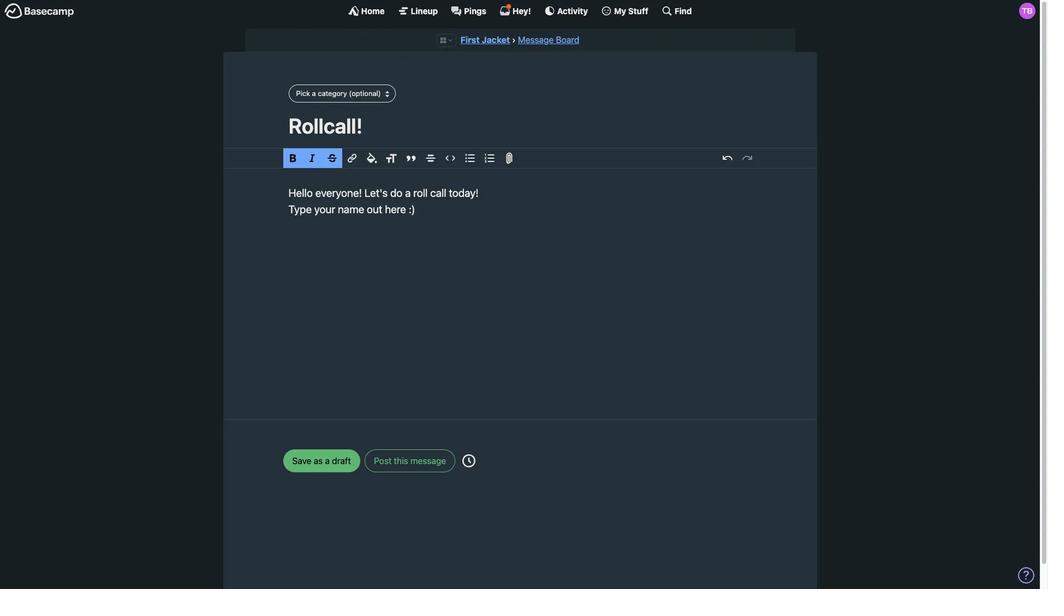 Task type: describe. For each thing, give the bounding box(es) containing it.
everyone!
[[315, 187, 362, 199]]

pings button
[[451, 5, 487, 16]]

my stuff
[[614, 6, 649, 16]]

a inside hello everyone! let's do a roll call today! type your name out here :)
[[405, 187, 411, 199]]

do
[[390, 187, 403, 199]]

message
[[411, 456, 446, 466]]

message board link
[[518, 35, 580, 45]]

activity
[[557, 6, 588, 16]]

save as a draft button
[[283, 450, 360, 473]]

Write away… text field
[[256, 169, 784, 407]]

stuff
[[628, 6, 649, 16]]

this
[[394, 456, 408, 466]]

here
[[385, 203, 406, 215]]

today!
[[449, 187, 479, 199]]

tyler black image
[[1020, 3, 1036, 19]]

board
[[556, 35, 580, 45]]

pick
[[296, 89, 310, 98]]

as
[[314, 456, 323, 466]]

post this message
[[374, 456, 446, 466]]

message
[[518, 35, 554, 45]]

hey! button
[[500, 4, 531, 16]]

:)
[[409, 203, 415, 215]]

out
[[367, 203, 382, 215]]

› message board
[[512, 35, 580, 45]]

home link
[[348, 5, 385, 16]]

first jacket
[[461, 35, 510, 45]]

my
[[614, 6, 626, 16]]

roll
[[413, 187, 428, 199]]

0 vertical spatial a
[[312, 89, 316, 98]]



Task type: vqa. For each thing, say whether or not it's contained in the screenshot.
'Victor Cooper' IMAGE
no



Task type: locate. For each thing, give the bounding box(es) containing it.
type
[[289, 203, 312, 215]]

find button
[[662, 5, 692, 16]]

post this message button
[[365, 450, 456, 473]]

first
[[461, 35, 480, 45]]

name
[[338, 203, 364, 215]]

call
[[430, 187, 446, 199]]

pick a category (optional)
[[296, 89, 381, 98]]

hello
[[289, 187, 313, 199]]

a right pick at the top left
[[312, 89, 316, 98]]

main element
[[0, 0, 1040, 21]]

lineup
[[411, 6, 438, 16]]

2 vertical spatial a
[[325, 456, 330, 466]]

1 horizontal spatial a
[[325, 456, 330, 466]]

save as a draft
[[292, 456, 351, 466]]

a right do
[[405, 187, 411, 199]]

first jacket link
[[461, 35, 510, 45]]

switch accounts image
[[4, 3, 74, 20]]

pings
[[464, 6, 487, 16]]

schedule this to post later image
[[463, 455, 476, 468]]

lineup link
[[398, 5, 438, 16]]

category
[[318, 89, 347, 98]]

home
[[361, 6, 385, 16]]

2 horizontal spatial a
[[405, 187, 411, 199]]

›
[[512, 35, 516, 45]]

let's
[[365, 187, 388, 199]]

your
[[314, 203, 335, 215]]

Type a title… text field
[[289, 114, 752, 138]]

activity link
[[544, 5, 588, 16]]

hey!
[[513, 6, 531, 16]]

save
[[292, 456, 312, 466]]

jacket
[[482, 35, 510, 45]]

my stuff button
[[601, 5, 649, 16]]

post
[[374, 456, 392, 466]]

a
[[312, 89, 316, 98], [405, 187, 411, 199], [325, 456, 330, 466]]

1 vertical spatial a
[[405, 187, 411, 199]]

find
[[675, 6, 692, 16]]

a right as
[[325, 456, 330, 466]]

pick a category (optional) button
[[289, 85, 396, 103]]

(optional)
[[349, 89, 381, 98]]

0 horizontal spatial a
[[312, 89, 316, 98]]

draft
[[332, 456, 351, 466]]

hello everyone! let's do a roll call today! type your name out here :)
[[289, 187, 479, 215]]



